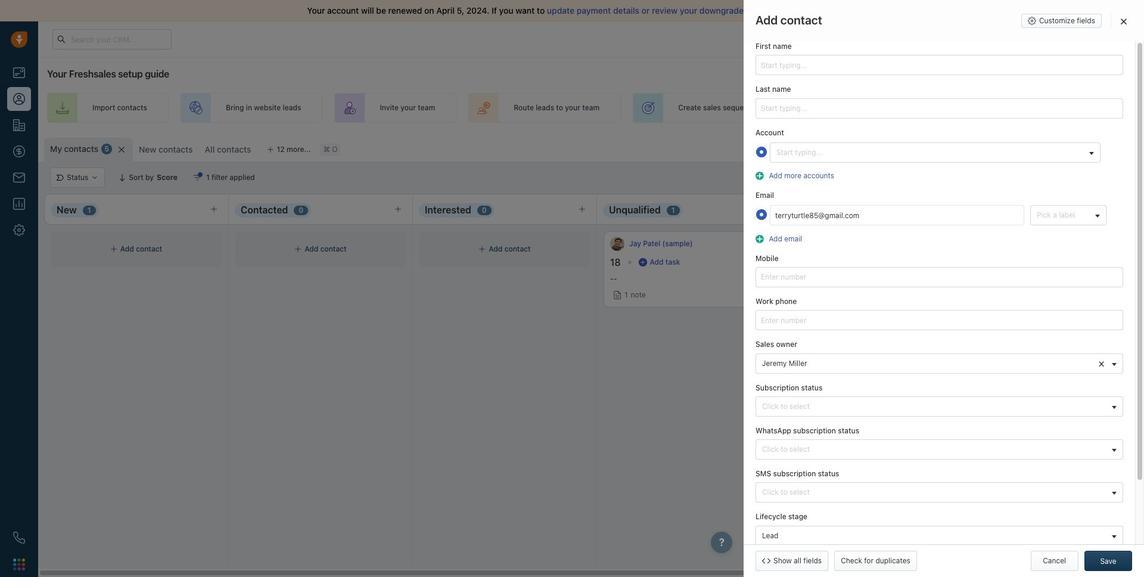 Task type: locate. For each thing, give the bounding box(es) containing it.
dialog
[[744, 0, 1145, 577]]

0 vertical spatial container_wx8msf4aqz5i3rn1 image
[[193, 173, 201, 182]]

1 vertical spatial start typing... text field
[[756, 98, 1124, 118]]

close image
[[1121, 18, 1127, 25]]

0 horizontal spatial container_wx8msf4aqz5i3rn1 image
[[193, 173, 201, 182]]

1 enter number text field from the top
[[756, 267, 1124, 287]]

close image
[[1125, 7, 1133, 15]]

0 vertical spatial start typing... text field
[[756, 55, 1124, 75]]

j image
[[610, 237, 625, 251]]

0 vertical spatial enter number text field
[[756, 267, 1124, 287]]

phone element
[[7, 526, 31, 550]]

freshworks switcher image
[[13, 558, 25, 570]]

Start typing... text field
[[756, 55, 1124, 75], [756, 98, 1124, 118]]

Enter number text field
[[756, 267, 1124, 287], [756, 310, 1124, 330]]

container_wx8msf4aqz5i3rn1 image
[[110, 246, 117, 253], [295, 246, 302, 253], [479, 246, 486, 253], [833, 424, 841, 433]]

l image
[[803, 319, 817, 333]]

1 horizontal spatial container_wx8msf4aqz5i3rn1 image
[[639, 258, 647, 266]]

1 vertical spatial enter number text field
[[756, 310, 1124, 330]]

container_wx8msf4aqz5i3rn1 image
[[193, 173, 201, 182], [639, 258, 647, 266]]

j image
[[803, 401, 817, 416]]



Task type: vqa. For each thing, say whether or not it's contained in the screenshot.
group
no



Task type: describe. For each thing, give the bounding box(es) containing it.
Search your CRM... text field
[[52, 29, 172, 49]]

2 enter number text field from the top
[[756, 310, 1124, 330]]

Start typing... email field
[[770, 205, 1025, 226]]

1 start typing... text field from the top
[[756, 55, 1124, 75]]

2 start typing... text field from the top
[[756, 98, 1124, 118]]

1 vertical spatial container_wx8msf4aqz5i3rn1 image
[[639, 258, 647, 266]]

s image
[[803, 237, 817, 251]]

phone image
[[13, 532, 25, 544]]



